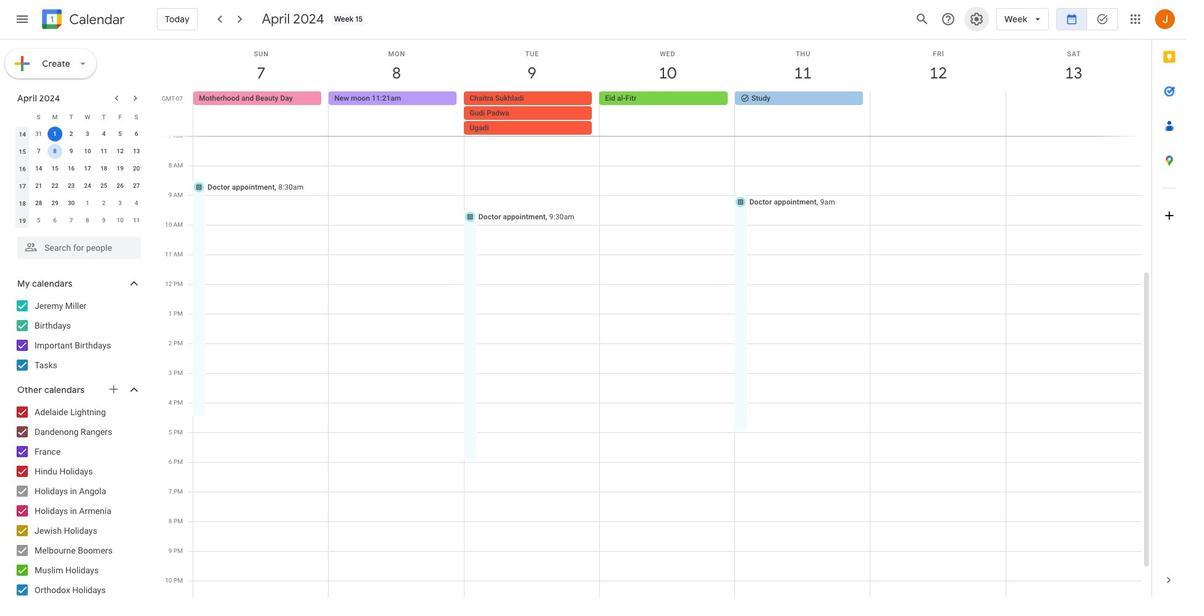 Task type: vqa. For each thing, say whether or not it's contained in the screenshot.
May 9 element
yes



Task type: locate. For each thing, give the bounding box(es) containing it.
heading inside calendar 'element'
[[67, 12, 125, 27]]

may 11 element
[[129, 213, 144, 228]]

column header inside "april 2024" grid
[[14, 108, 31, 125]]

22 element
[[48, 179, 62, 193]]

may 3 element
[[113, 196, 128, 211]]

9 element
[[64, 144, 79, 159]]

april 2024 grid
[[12, 108, 145, 229]]

25 element
[[96, 179, 111, 193]]

other calendars list
[[2, 402, 153, 598]]

row group
[[14, 125, 145, 229]]

main drawer image
[[15, 12, 30, 27]]

column header
[[14, 108, 31, 125]]

row
[[188, 91, 1152, 136], [14, 108, 145, 125], [14, 125, 145, 143], [14, 143, 145, 160], [14, 160, 145, 177], [14, 177, 145, 195], [14, 195, 145, 212], [14, 212, 145, 229]]

27 element
[[129, 179, 144, 193]]

15 element
[[48, 161, 62, 176]]

5 element
[[113, 127, 128, 142]]

may 4 element
[[129, 196, 144, 211]]

grid
[[158, 40, 1152, 598]]

16 element
[[64, 161, 79, 176]]

26 element
[[113, 179, 128, 193]]

10 element
[[80, 144, 95, 159]]

row group inside "april 2024" grid
[[14, 125, 145, 229]]

19 element
[[113, 161, 128, 176]]

may 1 element
[[80, 196, 95, 211]]

1, today element
[[48, 127, 62, 142]]

30 element
[[64, 196, 79, 211]]

may 5 element
[[31, 213, 46, 228]]

cell
[[464, 91, 600, 136], [871, 91, 1006, 136], [1006, 91, 1142, 136], [47, 125, 63, 143], [47, 143, 63, 160]]

8 element
[[48, 144, 62, 159]]

heading
[[67, 12, 125, 27]]

tab list
[[1153, 40, 1187, 563]]

may 2 element
[[96, 196, 111, 211]]

4 element
[[96, 127, 111, 142]]

24 element
[[80, 179, 95, 193]]

11 element
[[96, 144, 111, 159]]

7 element
[[31, 144, 46, 159]]

2 element
[[64, 127, 79, 142]]

None search field
[[0, 232, 153, 259]]



Task type: describe. For each thing, give the bounding box(es) containing it.
may 9 element
[[96, 213, 111, 228]]

calendar element
[[40, 7, 125, 34]]

20 element
[[129, 161, 144, 176]]

18 element
[[96, 161, 111, 176]]

17 element
[[80, 161, 95, 176]]

may 7 element
[[64, 213, 79, 228]]

Search for people text field
[[25, 237, 134, 259]]

12 element
[[113, 144, 128, 159]]

29 element
[[48, 196, 62, 211]]

3 element
[[80, 127, 95, 142]]

14 element
[[31, 161, 46, 176]]

settings menu image
[[970, 12, 985, 27]]

add other calendars image
[[108, 383, 120, 396]]

may 6 element
[[48, 213, 62, 228]]

may 8 element
[[80, 213, 95, 228]]

21 element
[[31, 179, 46, 193]]

may 10 element
[[113, 213, 128, 228]]

6 element
[[129, 127, 144, 142]]

28 element
[[31, 196, 46, 211]]

13 element
[[129, 144, 144, 159]]

my calendars list
[[2, 296, 153, 375]]

march 31 element
[[31, 127, 46, 142]]

23 element
[[64, 179, 79, 193]]



